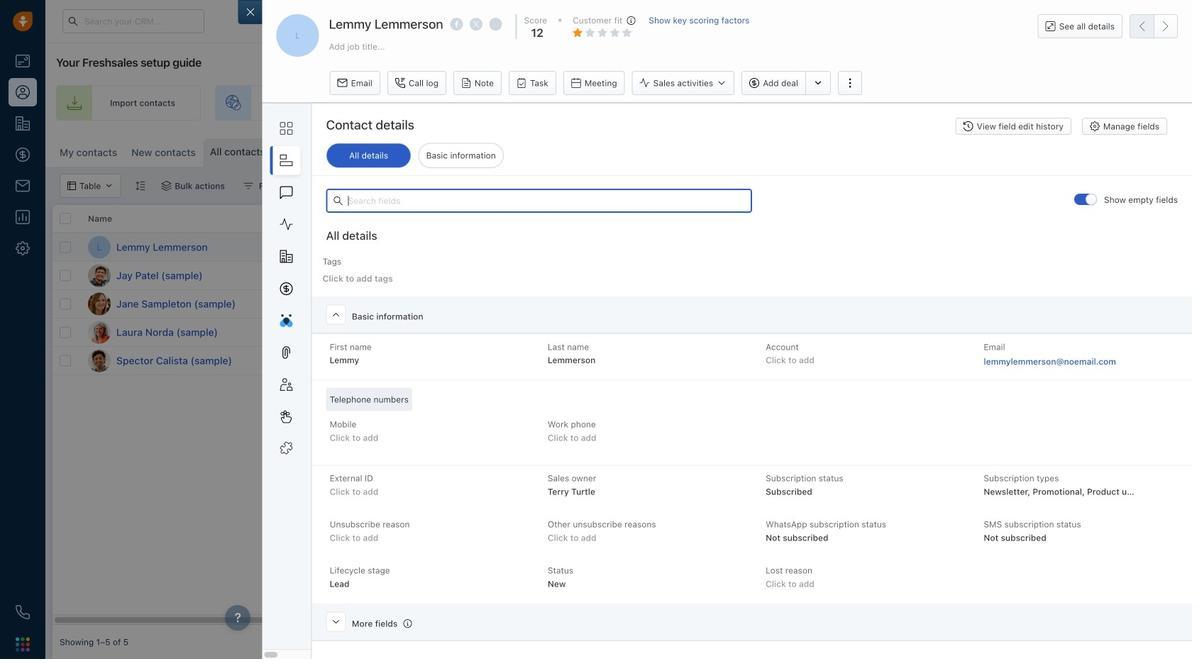 Task type: describe. For each thing, give the bounding box(es) containing it.
l image
[[88, 321, 111, 344]]

1 row group from the left
[[53, 234, 365, 376]]

1 j image from the top
[[88, 264, 111, 287]]

Search your CRM... text field
[[62, 9, 204, 33]]

2 row group from the left
[[365, 234, 1193, 376]]

send email image
[[1060, 17, 1070, 26]]



Task type: vqa. For each thing, say whether or not it's contained in the screenshot.
cell
yes



Task type: locate. For each thing, give the bounding box(es) containing it.
freshworks switcher image
[[16, 638, 30, 652]]

phone element
[[9, 598, 37, 627]]

0 vertical spatial j image
[[88, 264, 111, 287]]

press space to select this row. row
[[53, 234, 365, 262], [365, 234, 1193, 262], [53, 262, 365, 290], [365, 262, 1193, 290], [53, 290, 365, 319], [365, 290, 1193, 319], [53, 319, 365, 347], [365, 319, 1193, 347], [53, 347, 365, 376], [365, 347, 1193, 376]]

phone image
[[16, 606, 30, 620]]

j image
[[88, 264, 111, 287], [88, 293, 111, 316]]

1 horizontal spatial container_wx8msf4aqz5i3rn1 image
[[243, 181, 253, 191]]

2 container_wx8msf4aqz5i3rn1 image from the left
[[243, 181, 253, 191]]

2 j image from the top
[[88, 293, 111, 316]]

container_wx8msf4aqz5i3rn1 image
[[161, 181, 171, 191], [243, 181, 253, 191]]

dialog
[[238, 0, 1193, 660]]

row
[[53, 205, 365, 234]]

grid
[[53, 205, 1193, 625]]

1 container_wx8msf4aqz5i3rn1 image from the left
[[161, 181, 171, 191]]

container_wx8msf4aqz5i3rn1 image
[[585, 299, 595, 309], [908, 299, 918, 309], [908, 328, 918, 338]]

cell
[[471, 234, 578, 261], [578, 234, 684, 261], [684, 234, 791, 261], [791, 234, 897, 261], [897, 234, 1004, 261], [1004, 234, 1110, 261], [1110, 234, 1193, 261], [471, 262, 578, 290], [578, 262, 684, 290], [684, 262, 791, 290], [791, 262, 897, 290], [897, 262, 1004, 290], [1004, 262, 1110, 290], [1110, 262, 1193, 290]]

1 vertical spatial j image
[[88, 293, 111, 316]]

0 horizontal spatial container_wx8msf4aqz5i3rn1 image
[[161, 181, 171, 191]]

s image
[[88, 350, 111, 372]]

row group
[[53, 234, 365, 376], [365, 234, 1193, 376]]

Search fields text field
[[326, 189, 752, 213]]



